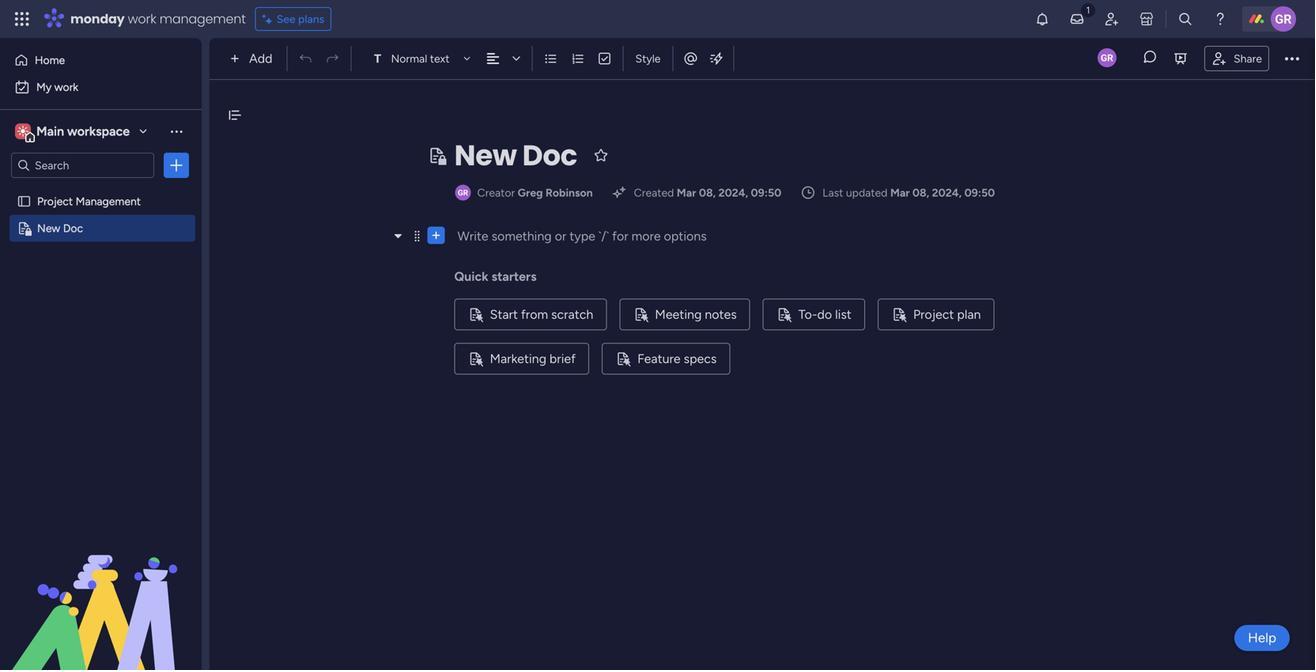 Task type: describe. For each thing, give the bounding box(es) containing it.
numbered list image
[[571, 51, 585, 66]]

feature
[[638, 351, 681, 366]]

help button
[[1235, 625, 1290, 651]]

select product image
[[14, 11, 30, 27]]

public board image
[[17, 194, 32, 209]]

monday
[[70, 10, 125, 28]]

1 08, from the left
[[699, 186, 716, 199]]

quick starters
[[454, 269, 537, 284]]

1 mar from the left
[[677, 186, 697, 199]]

start from scratch button
[[454, 299, 607, 330]]

invite members image
[[1104, 11, 1120, 27]]

creator
[[477, 186, 515, 199]]

specs
[[684, 351, 717, 366]]

project for project management
[[37, 195, 73, 208]]

checklist image
[[598, 51, 612, 66]]

marketing brief
[[490, 351, 576, 366]]

management
[[160, 10, 246, 28]]

marketing brief button
[[454, 343, 589, 375]]

project for project plan
[[914, 307, 954, 322]]

management
[[76, 195, 141, 208]]

my
[[36, 80, 52, 94]]

to-do list
[[799, 307, 852, 322]]

mention image
[[683, 50, 699, 66]]

1 horizontal spatial private board image
[[428, 146, 447, 165]]

options image
[[169, 157, 184, 173]]

private board image inside "list box"
[[17, 221, 32, 236]]

workspace selection element
[[15, 122, 132, 142]]

brief
[[550, 351, 576, 366]]

1 workspace image from the left
[[15, 123, 31, 140]]

creator greg robinson
[[477, 186, 593, 199]]

quick
[[454, 269, 489, 284]]

menu image
[[411, 230, 423, 242]]

created
[[634, 186, 674, 199]]

text
[[430, 52, 450, 65]]

bulleted list image
[[544, 51, 558, 66]]

1 image
[[1081, 1, 1096, 19]]

add
[[249, 51, 273, 66]]

2 08, from the left
[[913, 186, 930, 199]]

to-
[[799, 307, 818, 322]]

robinson
[[546, 186, 593, 199]]

2 2024, from the left
[[932, 186, 962, 199]]

greg
[[518, 186, 543, 199]]

list box containing project management
[[0, 185, 202, 455]]

update feed image
[[1070, 11, 1085, 27]]

normal
[[391, 52, 427, 65]]

help
[[1249, 630, 1277, 646]]

project management
[[37, 195, 141, 208]]

meeting
[[655, 307, 702, 322]]

search everything image
[[1178, 11, 1194, 27]]

do
[[818, 307, 832, 322]]

doc inside field
[[523, 135, 577, 175]]

board activity image
[[1098, 48, 1117, 67]]

1 2024, from the left
[[719, 186, 749, 199]]

created mar 08, 2024, 09:50
[[634, 186, 782, 199]]

add to favorites image
[[593, 147, 609, 163]]

share
[[1234, 52, 1263, 65]]

meeting notes
[[655, 307, 737, 322]]

start from scratch
[[490, 307, 594, 322]]



Task type: vqa. For each thing, say whether or not it's contained in the screenshot.
Meeting notes
yes



Task type: locate. For each thing, give the bounding box(es) containing it.
1 09:50 from the left
[[751, 186, 782, 199]]

mar
[[677, 186, 697, 199], [891, 186, 910, 199]]

help image
[[1213, 11, 1229, 27]]

mar right created
[[677, 186, 697, 199]]

work right my
[[54, 80, 78, 94]]

home
[[35, 53, 65, 67]]

project left plan
[[914, 307, 954, 322]]

option
[[0, 187, 202, 190]]

my work
[[36, 80, 78, 94]]

private board image down public board 'image'
[[17, 221, 32, 236]]

new doc inside "list box"
[[37, 222, 83, 235]]

list
[[835, 307, 852, 322]]

0 horizontal spatial mar
[[677, 186, 697, 199]]

new up creator
[[454, 135, 517, 175]]

1 horizontal spatial 09:50
[[965, 186, 995, 199]]

add button
[[224, 46, 282, 71]]

see plans button
[[255, 7, 332, 31]]

style
[[636, 52, 661, 65]]

private board image left new doc field at the top of the page
[[428, 146, 447, 165]]

mar right updated
[[891, 186, 910, 199]]

starters
[[492, 269, 537, 284]]

my work option
[[9, 74, 192, 100]]

notes
[[705, 307, 737, 322]]

workspace options image
[[169, 123, 184, 139]]

new inside field
[[454, 135, 517, 175]]

1 horizontal spatial 08,
[[913, 186, 930, 199]]

0 vertical spatial private board image
[[428, 146, 447, 165]]

2 workspace image from the left
[[17, 123, 28, 140]]

last
[[823, 186, 844, 199]]

doc inside "list box"
[[63, 222, 83, 235]]

home option
[[9, 47, 192, 73]]

1 horizontal spatial 2024,
[[932, 186, 962, 199]]

new doc inside field
[[454, 135, 577, 175]]

1 horizontal spatial mar
[[891, 186, 910, 199]]

work right the "monday" at the top of page
[[128, 10, 156, 28]]

last updated mar 08, 2024, 09:50
[[823, 186, 995, 199]]

1 vertical spatial doc
[[63, 222, 83, 235]]

see
[[277, 12, 296, 26]]

1 horizontal spatial new doc
[[454, 135, 577, 175]]

1 horizontal spatial work
[[128, 10, 156, 28]]

start
[[490, 307, 518, 322]]

home link
[[9, 47, 192, 73]]

New Doc field
[[451, 135, 581, 176]]

0 vertical spatial doc
[[523, 135, 577, 175]]

updated
[[846, 186, 888, 199]]

0 vertical spatial work
[[128, 10, 156, 28]]

0 vertical spatial project
[[37, 195, 73, 208]]

feature specs button
[[602, 343, 731, 375]]

plan
[[958, 307, 981, 322]]

to-do list button
[[763, 299, 865, 330]]

1 vertical spatial work
[[54, 80, 78, 94]]

main workspace
[[36, 124, 130, 139]]

meeting notes button
[[620, 299, 751, 330]]

project plan
[[914, 307, 981, 322]]

0 horizontal spatial work
[[54, 80, 78, 94]]

Search in workspace field
[[33, 156, 132, 174]]

1 horizontal spatial doc
[[523, 135, 577, 175]]

work for monday
[[128, 10, 156, 28]]

doc down project management
[[63, 222, 83, 235]]

0 horizontal spatial 08,
[[699, 186, 716, 199]]

0 horizontal spatial new doc
[[37, 222, 83, 235]]

08, right created
[[699, 186, 716, 199]]

my work link
[[9, 74, 192, 100]]

1 vertical spatial new doc
[[37, 222, 83, 235]]

see plans
[[277, 12, 324, 26]]

lottie animation image
[[0, 510, 202, 670]]

private board image
[[428, 146, 447, 165], [17, 221, 32, 236]]

main workspace button
[[11, 118, 154, 145]]

work
[[128, 10, 156, 28], [54, 80, 78, 94]]

main
[[36, 124, 64, 139]]

scratch
[[551, 307, 594, 322]]

1 vertical spatial new
[[37, 222, 60, 235]]

monday marketplace image
[[1139, 11, 1155, 27]]

v2 ellipsis image
[[1286, 48, 1300, 69]]

1 vertical spatial project
[[914, 307, 954, 322]]

new
[[454, 135, 517, 175], [37, 222, 60, 235]]

workspace
[[67, 124, 130, 139]]

lottie animation element
[[0, 510, 202, 670]]

new down project management
[[37, 222, 60, 235]]

08, right updated
[[913, 186, 930, 199]]

project
[[37, 195, 73, 208], [914, 307, 954, 322]]

monday work management
[[70, 10, 246, 28]]

list box
[[0, 185, 202, 455]]

project right public board 'image'
[[37, 195, 73, 208]]

share button
[[1205, 46, 1270, 71]]

workspace image
[[15, 123, 31, 140], [17, 123, 28, 140]]

0 horizontal spatial doc
[[63, 222, 83, 235]]

plans
[[298, 12, 324, 26]]

08,
[[699, 186, 716, 199], [913, 186, 930, 199]]

0 vertical spatial new
[[454, 135, 517, 175]]

project plan button
[[878, 299, 995, 330]]

0 horizontal spatial 2024,
[[719, 186, 749, 199]]

normal text
[[391, 52, 450, 65]]

dynamic values image
[[708, 51, 724, 66]]

from
[[521, 307, 548, 322]]

marketing
[[490, 351, 547, 366]]

0 horizontal spatial private board image
[[17, 221, 32, 236]]

style button
[[629, 45, 668, 72]]

new inside "list box"
[[37, 222, 60, 235]]

greg robinson image
[[1271, 6, 1297, 32]]

work inside my work option
[[54, 80, 78, 94]]

1 horizontal spatial new
[[454, 135, 517, 175]]

1 horizontal spatial project
[[914, 307, 954, 322]]

0 horizontal spatial 09:50
[[751, 186, 782, 199]]

project inside button
[[914, 307, 954, 322]]

2 09:50 from the left
[[965, 186, 995, 199]]

0 horizontal spatial project
[[37, 195, 73, 208]]

notifications image
[[1035, 11, 1051, 27]]

0 vertical spatial new doc
[[454, 135, 577, 175]]

work for my
[[54, 80, 78, 94]]

2 mar from the left
[[891, 186, 910, 199]]

new doc
[[454, 135, 577, 175], [37, 222, 83, 235]]

new doc down project management
[[37, 222, 83, 235]]

feature specs
[[638, 351, 717, 366]]

0 horizontal spatial new
[[37, 222, 60, 235]]

09:50
[[751, 186, 782, 199], [965, 186, 995, 199]]

1 vertical spatial private board image
[[17, 221, 32, 236]]

doc up creator greg robinson
[[523, 135, 577, 175]]

2024,
[[719, 186, 749, 199], [932, 186, 962, 199]]

doc
[[523, 135, 577, 175], [63, 222, 83, 235]]

new doc up greg
[[454, 135, 577, 175]]



